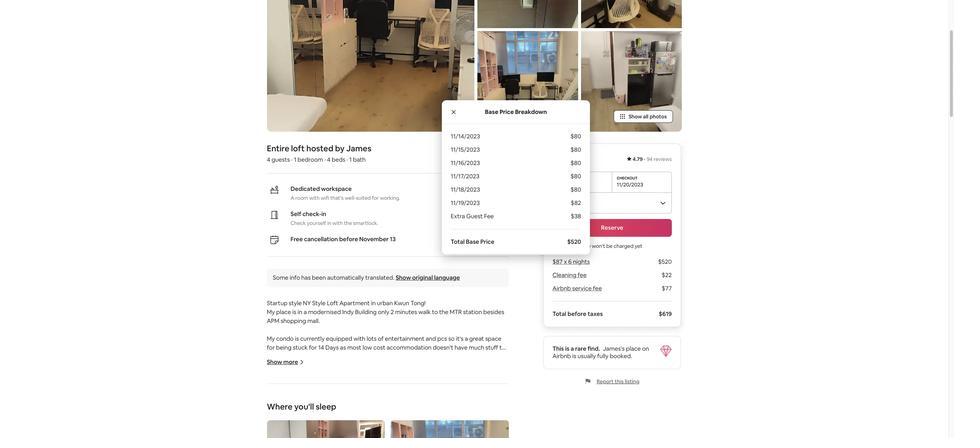 Task type: locate. For each thing, give the bounding box(es) containing it.
of
[[378, 335, 384, 343], [468, 397, 473, 405], [376, 406, 382, 414]]

before left the taxes
[[568, 310, 587, 318]]

1 airbnb from the top
[[553, 285, 571, 293]]

0 horizontal spatial 2
[[320, 397, 323, 405]]

11/14/2023 up $82
[[557, 182, 583, 188]]

have down it's
[[455, 344, 468, 352]]

0 vertical spatial show
[[629, 113, 642, 120]]

have right i
[[435, 406, 448, 414]]

$80 for 11/16/2023
[[571, 159, 581, 167]]

0 vertical spatial $520
[[567, 238, 581, 246]]

free cancellation before november 13
[[291, 236, 396, 243]]

bedroom
[[298, 156, 323, 164]]

wifi left that's
[[321, 195, 329, 202]]

0 horizontal spatial total
[[451, 238, 465, 246]]

1 horizontal spatial $520
[[658, 258, 672, 266]]

1 vertical spatial 2
[[320, 397, 323, 405]]

0 horizontal spatial 1
[[294, 156, 296, 164]]

show inside button
[[629, 113, 642, 120]]

base
[[485, 108, 498, 116], [466, 238, 479, 246]]

0 vertical spatial but
[[334, 406, 344, 414]]

show down 'being'
[[267, 359, 282, 366]]

2 up 'kong,' at the left bottom of page
[[320, 397, 323, 405]]

guests down entire on the left top of the page
[[272, 156, 290, 164]]

0 horizontal spatial have
[[365, 415, 378, 423]]

· down "loft"
[[291, 156, 293, 164]]

kwun left tong!
[[394, 300, 409, 307]]

airbnb service fee
[[553, 285, 602, 293]]

2 my from the top
[[267, 335, 275, 343]]

as inside the my condo is currently equipped with lots of entertainment and pcs so it's a great space for being stuck for 14 days as most low cost accommodation doesn't have much stuff to keep you entertained.
[[340, 344, 346, 352]]

1 horizontal spatial but
[[334, 406, 344, 414]]

0 horizontal spatial to
[[424, 424, 430, 432]]

for up the public
[[333, 424, 341, 432]]

outside up hanging
[[395, 415, 416, 423]]

place left on at the bottom of page
[[626, 345, 641, 353]]

· right the beds in the left top of the page
[[347, 156, 348, 164]]

0 vertical spatial well
[[491, 415, 502, 423]]

1 horizontal spatial price
[[500, 108, 514, 116]]

4 left the beds in the left top of the page
[[327, 156, 330, 164]]

open
[[321, 433, 335, 439]]

a
[[291, 195, 294, 202]]

for right suited
[[372, 195, 379, 202]]

accommodation
[[387, 344, 432, 352]]

0 horizontal spatial 4
[[267, 156, 270, 164]]

0 horizontal spatial 11/14/2023
[[451, 133, 480, 140]]

1 vertical spatial more
[[308, 415, 322, 423]]

listing
[[625, 379, 640, 385]]

1 left bath
[[349, 156, 352, 164]]

1 horizontal spatial 11/14/2023
[[557, 182, 583, 188]]

show left original
[[396, 274, 411, 282]]

0 vertical spatial to
[[432, 309, 438, 316]]

private
[[401, 433, 420, 439]]

have inside the my condo is currently equipped with lots of entertainment and pcs so it's a great space for being stuck for 14 days as most low cost accommodation doesn't have much stuff to keep you entertained.
[[455, 344, 468, 352]]

2 vertical spatial and
[[309, 433, 320, 439]]

place inside james's place on airbnb is usually fully booked.
[[626, 345, 641, 353]]

a inside startup style ny style loft apartment in urban kwun tong! my place is in a modernised indy building only 2 minutes walk to the mtr station besides apm shopping mall.
[[304, 309, 307, 316]]

2 vertical spatial my
[[267, 397, 275, 405]]

guests up area
[[324, 415, 342, 423]]

of up cost at the bottom left of page
[[378, 335, 384, 343]]

the left mtr
[[439, 309, 448, 316]]

0 horizontal spatial base
[[466, 238, 479, 246]]

fee right service
[[593, 285, 602, 293]]

workspace
[[321, 185, 352, 193]]

check-
[[302, 210, 321, 218]]

1 horizontal spatial total
[[553, 310, 567, 318]]

my inside the my condo is currently equipped with lots of entertainment and pcs so it's a great space for being stuck for 14 days as most low cost accommodation doesn't have much stuff to keep you entertained.
[[267, 335, 275, 343]]

floor
[[394, 406, 407, 414]]

building
[[485, 397, 507, 405]]

1 horizontal spatial to
[[432, 309, 438, 316]]

wifi inside dedicated workspace a room with wifi that's well-suited for working.
[[321, 195, 329, 202]]

0 vertical spatial minutes
[[395, 309, 417, 316]]

have up food
[[365, 415, 378, 423]]

·
[[291, 156, 293, 164], [324, 156, 326, 164], [347, 156, 348, 164], [644, 156, 645, 163]]

is inside startup style ny style loft apartment in urban kwun tong! my place is in a modernised indy building only 2 minutes walk to the mtr station besides apm shopping mall.
[[292, 309, 296, 316]]

info
[[290, 274, 300, 282]]

1 vertical spatial kwun
[[388, 397, 403, 405]]

a right it's
[[465, 335, 468, 343]]

but up shared at the left bottom of page
[[288, 415, 298, 423]]

wifi down out
[[421, 433, 431, 439]]

in left urban
[[371, 300, 376, 307]]

0 vertical spatial 11/14/2023
[[451, 133, 480, 140]]

total inside base price breakdown dialog
[[451, 238, 465, 246]]

cleaning
[[553, 272, 577, 279]]

0 vertical spatial place
[[276, 309, 291, 316]]

1 horizontal spatial base
[[485, 108, 498, 116]]

guests inside entire loft hosted by james 4 guests · 1 bedroom · 4 beds · 1 bath
[[272, 156, 290, 164]]

1 horizontal spatial also
[[486, 424, 497, 432]]

0 horizontal spatial before
[[339, 236, 358, 243]]

3 $80 from the top
[[571, 159, 581, 167]]

the up our
[[377, 397, 387, 405]]

1 vertical spatial well
[[372, 433, 383, 439]]

is right this
[[565, 345, 570, 353]]

11/14/2023 for $80
[[451, 133, 480, 140]]

1 4 from the left
[[267, 156, 270, 164]]

place down startup
[[276, 309, 291, 316]]

cool new york style studio image 1 image
[[267, 0, 474, 132]]

for down hong
[[299, 415, 307, 423]]

equipped
[[326, 335, 352, 343]]

11/14/2023 inside base price breakdown dialog
[[451, 133, 480, 140]]

james's
[[603, 345, 625, 353]]

only
[[378, 309, 389, 316]]

is inside james's place on airbnb is usually fully booked.
[[573, 353, 577, 360]]

all
[[643, 113, 649, 120]]

fee up service
[[578, 272, 587, 279]]

and down bathrooms
[[474, 424, 484, 432]]

my up typical
[[267, 397, 275, 405]]

0 horizontal spatial fee
[[578, 272, 587, 279]]

but up we
[[334, 406, 344, 414]]

to inside startup style ny style loft apartment in urban kwun tong! my place is in a modernised indy building only 2 minutes walk to the mtr station besides apm shopping mall.
[[432, 309, 438, 316]]

11/18/2023
[[451, 186, 480, 194]]

0 horizontal spatial $520
[[567, 238, 581, 246]]

$520
[[567, 238, 581, 246], [658, 258, 672, 266]]

13
[[390, 236, 396, 243]]

0 vertical spatial of
[[378, 335, 384, 343]]

0 vertical spatial kwun
[[394, 300, 409, 307]]

before
[[339, 236, 358, 243], [568, 310, 587, 318]]

1 horizontal spatial wifi
[[354, 433, 364, 439]]

my inside my place is located 2 minutes away from the kwun tong mtr. the outside of the building is typical for hong kong, but the interior of our floor is luxury! i have an internal toilet / shower but for more guests we also have many outside male/female bathrooms as well as a shared kitchen area for prepping food or hanging out to work in a group and also drink machines and open public wifi as well as my private wifi
[[267, 397, 275, 405]]

1 down "loft"
[[294, 156, 296, 164]]

hanging
[[390, 424, 412, 432]]

2 horizontal spatial to
[[500, 344, 505, 352]]

0 horizontal spatial but
[[288, 415, 298, 423]]

airbnb down cleaning
[[553, 285, 571, 293]]

cool new york style studio image 5 image
[[581, 31, 682, 132]]

show for show all photos
[[629, 113, 642, 120]]

night
[[569, 155, 583, 163]]

minutes
[[395, 309, 417, 316], [324, 397, 346, 405]]

0 horizontal spatial show
[[267, 359, 282, 366]]

11/14/2023 up 11/15/2023
[[451, 133, 480, 140]]

loft
[[327, 300, 338, 307]]

cool new york style studio image 4 image
[[581, 0, 682, 28]]

has
[[301, 274, 311, 282]]

be
[[607, 243, 613, 250]]

well down /
[[491, 415, 502, 423]]

is left located
[[292, 397, 296, 405]]

more down 'being'
[[283, 359, 298, 366]]

stuff
[[486, 344, 498, 352]]

besides
[[483, 309, 504, 316]]

days
[[325, 344, 339, 352]]

in right work
[[446, 424, 451, 432]]

to
[[432, 309, 438, 316], [500, 344, 505, 352], [424, 424, 430, 432]]

1 1 from the left
[[294, 156, 296, 164]]

1 vertical spatial before
[[568, 310, 587, 318]]

· left 94
[[644, 156, 645, 163]]

$619
[[659, 310, 672, 318]]

1 vertical spatial 11/14/2023
[[557, 182, 583, 188]]

0 horizontal spatial minutes
[[324, 397, 346, 405]]

price down the fee
[[480, 238, 494, 246]]

11/14/2023 for 11/20/2023
[[557, 182, 583, 188]]

2 inside my place is located 2 minutes away from the kwun tong mtr. the outside of the building is typical for hong kong, but the interior of our floor is luxury! i have an internal toilet / shower but for more guests we also have many outside male/female bathrooms as well as a shared kitchen area for prepping food or hanging out to work in a group and also drink machines and open public wifi as well as my private wifi
[[320, 397, 323, 405]]

1 horizontal spatial with
[[332, 220, 343, 227]]

before down 'smartlock.'
[[339, 236, 358, 243]]

shared
[[279, 424, 297, 432]]

outside up an
[[446, 397, 466, 405]]

with inside the my condo is currently equipped with lots of entertainment and pcs so it's a great space for being stuck for 14 days as most low cost accommodation doesn't have much stuff to keep you entertained.
[[354, 335, 365, 343]]

tong!
[[411, 300, 426, 307]]

0 horizontal spatial price
[[480, 238, 494, 246]]

guests inside my place is located 2 minutes away from the kwun tong mtr. the outside of the building is typical for hong kong, but the interior of our floor is luxury! i have an internal toilet / shower but for more guests we also have many outside male/female bathrooms as well as a shared kitchen area for prepping food or hanging out to work in a group and also drink machines and open public wifi as well as my private wifi
[[324, 415, 342, 423]]

4 down entire on the left top of the page
[[267, 156, 270, 164]]

11/16/2023
[[451, 159, 480, 167]]

1 vertical spatial fee
[[593, 285, 602, 293]]

airbnb
[[553, 285, 571, 293], [553, 353, 571, 360]]

the up free cancellation before november 13
[[344, 220, 352, 227]]

as down equipped at the left bottom of the page
[[340, 344, 346, 352]]

2 horizontal spatial and
[[474, 424, 484, 432]]

is down tong
[[408, 406, 412, 414]]

0 horizontal spatial with
[[309, 195, 320, 202]]

1 vertical spatial place
[[626, 345, 641, 353]]

low
[[363, 344, 372, 352]]

food
[[369, 424, 382, 432]]

place up typical
[[276, 397, 291, 405]]

minutes down tong!
[[395, 309, 417, 316]]

1 vertical spatial of
[[468, 397, 473, 405]]

cancellation
[[304, 236, 338, 243]]

wifi
[[321, 195, 329, 202], [354, 433, 364, 439], [421, 433, 431, 439]]

minutes up 'kong,' at the left bottom of page
[[324, 397, 346, 405]]

0 horizontal spatial wifi
[[321, 195, 329, 202]]

this
[[553, 345, 564, 353]]

$520 left you
[[567, 238, 581, 246]]

1 horizontal spatial 1
[[349, 156, 352, 164]]

kwun
[[394, 300, 409, 307], [388, 397, 403, 405]]

this
[[615, 379, 624, 385]]

in down style
[[298, 309, 302, 316]]

1 horizontal spatial fee
[[593, 285, 602, 293]]

0 horizontal spatial guests
[[272, 156, 290, 164]]

minutes inside startup style ny style loft apartment in urban kwun tong! my place is in a modernised indy building only 2 minutes walk to the mtr station besides apm shopping mall.
[[395, 309, 417, 316]]

1 vertical spatial my
[[267, 335, 275, 343]]

0 vertical spatial with
[[309, 195, 320, 202]]

hong
[[301, 406, 316, 414]]

0 vertical spatial total
[[451, 238, 465, 246]]

1 my from the top
[[267, 309, 275, 316]]

my up 'apm' on the left bottom of the page
[[267, 309, 275, 316]]

kitchen
[[298, 424, 319, 432]]

nights
[[573, 258, 590, 266]]

station
[[463, 309, 482, 316]]

1 vertical spatial guests
[[324, 415, 342, 423]]

a inside the my condo is currently equipped with lots of entertainment and pcs so it's a great space for being stuck for 14 days as most low cost accommodation doesn't have much stuff to keep you entertained.
[[465, 335, 468, 343]]

my condo is currently equipped with lots of entertainment and pcs so it's a great space for being stuck for 14 days as most low cost accommodation doesn't have much stuff to keep you entertained.
[[267, 335, 507, 361]]

with right room
[[309, 195, 320, 202]]

94
[[647, 156, 653, 163]]

and left the pcs
[[426, 335, 436, 343]]

place
[[276, 309, 291, 316], [626, 345, 641, 353], [276, 397, 291, 405]]

more up kitchen
[[308, 415, 322, 423]]

report this listing button
[[585, 379, 640, 385]]

5 $80 from the top
[[571, 186, 581, 194]]

shower
[[267, 415, 287, 423]]

2 $80 from the top
[[571, 146, 581, 154]]

2 right only
[[391, 309, 394, 316]]

1 vertical spatial airbnb
[[553, 353, 571, 360]]

of left our
[[376, 406, 382, 414]]

1 horizontal spatial 2
[[391, 309, 394, 316]]

0 vertical spatial price
[[500, 108, 514, 116]]

total for total before taxes
[[553, 310, 567, 318]]

also up prepping
[[353, 415, 363, 423]]

show more button
[[267, 359, 304, 366]]

for
[[372, 195, 379, 202], [267, 344, 275, 352], [309, 344, 317, 352], [292, 406, 300, 414], [299, 415, 307, 423], [333, 424, 341, 432]]

keep
[[267, 353, 280, 361]]

and
[[426, 335, 436, 343], [474, 424, 484, 432], [309, 433, 320, 439]]

with
[[309, 195, 320, 202], [332, 220, 343, 227], [354, 335, 365, 343]]

more inside my place is located 2 minutes away from the kwun tong mtr. the outside of the building is typical for hong kong, but the interior of our floor is luxury! i have an internal toilet / shower but for more guests we also have many outside male/female bathrooms as well as a shared kitchen area for prepping food or hanging out to work in a group and also drink machines and open public wifi as well as my private wifi
[[308, 415, 322, 423]]

$80 for 11/17/2023
[[571, 173, 581, 180]]

1 horizontal spatial have
[[435, 406, 448, 414]]

walk
[[418, 309, 431, 316]]

0 vertical spatial 2
[[391, 309, 394, 316]]

startup style ny style loft apartment in urban kwun tong! my place is in a modernised indy building only 2 minutes walk to the mtr station besides apm shopping mall.
[[267, 300, 506, 325]]

wifi down prepping
[[354, 433, 364, 439]]

1 vertical spatial but
[[288, 415, 298, 423]]

1 horizontal spatial guests
[[324, 415, 342, 423]]

2 horizontal spatial show
[[629, 113, 642, 120]]

total down extra
[[451, 238, 465, 246]]

1 horizontal spatial show
[[396, 274, 411, 282]]

1 horizontal spatial before
[[568, 310, 587, 318]]

in
[[321, 210, 326, 218], [327, 220, 331, 227], [371, 300, 376, 307], [298, 309, 302, 316], [446, 424, 451, 432]]

of up internal
[[468, 397, 473, 405]]

kwun inside my place is located 2 minutes away from the kwun tong mtr. the outside of the building is typical for hong kong, but the interior of our floor is luxury! i have an internal toilet / shower but for more guests we also have many outside male/female bathrooms as well as a shared kitchen area for prepping food or hanging out to work in a group and also drink machines and open public wifi as well as my private wifi
[[388, 397, 403, 405]]

1 vertical spatial also
[[486, 424, 497, 432]]

2 · from the left
[[324, 156, 326, 164]]

4 · from the left
[[644, 156, 645, 163]]

group
[[456, 424, 473, 432]]

also down /
[[486, 424, 497, 432]]

to right the walk
[[432, 309, 438, 316]]

1 vertical spatial base
[[466, 238, 479, 246]]

show left all
[[629, 113, 642, 120]]

is left usually
[[573, 353, 577, 360]]

kwun up floor
[[388, 397, 403, 405]]

total down 'airbnb service fee'
[[553, 310, 567, 318]]

prepping
[[342, 424, 367, 432]]

smartlock.
[[353, 220, 378, 227]]

$520 up $22
[[658, 258, 672, 266]]

reviews
[[654, 156, 672, 163]]

a left rare on the right of page
[[571, 345, 574, 353]]

is down style
[[292, 309, 296, 316]]

my left condo
[[267, 335, 275, 343]]

airbnb left rare on the right of page
[[553, 353, 571, 360]]

1 horizontal spatial and
[[426, 335, 436, 343]]

public
[[336, 433, 353, 439]]

1 vertical spatial have
[[435, 406, 448, 414]]

with up the most
[[354, 335, 365, 343]]

well down food
[[372, 433, 383, 439]]

2 airbnb from the top
[[553, 353, 571, 360]]

free
[[291, 236, 303, 243]]

price left breakdown
[[500, 108, 514, 116]]

3 my from the top
[[267, 397, 275, 405]]

4 $80 from the top
[[571, 173, 581, 180]]

and down kitchen
[[309, 433, 320, 439]]

my inside startup style ny style loft apartment in urban kwun tong! my place is in a modernised indy building only 2 minutes walk to the mtr station besides apm shopping mall.
[[267, 309, 275, 316]]

0 vertical spatial more
[[283, 359, 298, 366]]

place inside startup style ny style loft apartment in urban kwun tong! my place is in a modernised indy building only 2 minutes walk to the mtr station besides apm shopping mall.
[[276, 309, 291, 316]]

1 vertical spatial total
[[553, 310, 567, 318]]

0 vertical spatial guests
[[272, 156, 290, 164]]

2 horizontal spatial with
[[354, 335, 365, 343]]

cool new york style studio image 3 image
[[477, 31, 578, 132]]

2 vertical spatial show
[[267, 359, 282, 366]]

1 vertical spatial with
[[332, 220, 343, 227]]

0 vertical spatial also
[[353, 415, 363, 423]]

1 horizontal spatial well
[[491, 415, 502, 423]]

entire loft hosted by james 4 guests · 1 bedroom · 4 beds · 1 bath
[[267, 143, 371, 164]]

2 vertical spatial place
[[276, 397, 291, 405]]

doesn't
[[433, 344, 453, 352]]

1 vertical spatial minutes
[[324, 397, 346, 405]]

1 vertical spatial to
[[500, 344, 505, 352]]

in inside my place is located 2 minutes away from the kwun tong mtr. the outside of the building is typical for hong kong, but the interior of our floor is luxury! i have an internal toilet / shower but for more guests we also have many outside male/female bathrooms as well as a shared kitchen area for prepping food or hanging out to work in a group and also drink machines and open public wifi as well as my private wifi
[[446, 424, 451, 432]]

0 vertical spatial my
[[267, 309, 275, 316]]

great
[[469, 335, 484, 343]]

where you'll sleep region
[[264, 402, 512, 439]]

as down or on the left of page
[[384, 433, 390, 439]]

to right out
[[424, 424, 430, 432]]

2 horizontal spatial have
[[455, 344, 468, 352]]

a down ny
[[304, 309, 307, 316]]

2 vertical spatial with
[[354, 335, 365, 343]]

to right stuff
[[500, 344, 505, 352]]

place for my place is located 2 minutes away from the kwun tong mtr. the outside of the building is typical for hong kong, but the interior of our floor is luxury! i have an internal toilet / shower but for more guests we also have many outside male/female bathrooms as well as a shared kitchen area for prepping food or hanging out to work in a group and also drink machines and open public wifi as well as my private wifi
[[276, 397, 291, 405]]

it's
[[456, 335, 464, 343]]

a left group
[[452, 424, 455, 432]]

0 vertical spatial outside
[[446, 397, 466, 405]]

11/14/2023
[[451, 133, 480, 140], [557, 182, 583, 188]]

smart lock enables easy self check in and keyless life! image
[[477, 0, 578, 28]]

is up stuck on the left bottom of the page
[[295, 335, 299, 343]]

with up free cancellation before november 13
[[332, 220, 343, 227]]

living room image
[[391, 421, 509, 439]]

0 vertical spatial have
[[455, 344, 468, 352]]

total for total base price
[[451, 238, 465, 246]]

place inside my place is located 2 minutes away from the kwun tong mtr. the outside of the building is typical for hong kong, but the interior of our floor is luxury! i have an internal toilet / shower but for more guests we also have many outside male/female bathrooms as well as a shared kitchen area for prepping food or hanging out to work in a group and also drink machines and open public wifi as well as my private wifi
[[276, 397, 291, 405]]

0 vertical spatial airbnb
[[553, 285, 571, 293]]

2 inside startup style ny style loft apartment in urban kwun tong! my place is in a modernised indy building only 2 minutes walk to the mtr station besides apm shopping mall.
[[391, 309, 394, 316]]

· down hosted
[[324, 156, 326, 164]]

1 $80 from the top
[[571, 133, 581, 140]]



Task type: describe. For each thing, give the bounding box(es) containing it.
apartment
[[339, 300, 370, 307]]

this is a rare find.
[[553, 345, 600, 353]]

self check-in check yourself in with the smartlock.
[[291, 210, 378, 227]]

much
[[469, 344, 484, 352]]

$87 x 6 nights
[[553, 258, 590, 266]]

booked.
[[610, 353, 632, 360]]

bath
[[353, 156, 366, 164]]

on
[[642, 345, 649, 353]]

$80 for 11/14/2023
[[571, 133, 581, 140]]

2 vertical spatial of
[[376, 406, 382, 414]]

shopping
[[281, 317, 306, 325]]

2 4 from the left
[[327, 156, 330, 164]]

you
[[282, 353, 292, 361]]

1 horizontal spatial outside
[[446, 397, 466, 405]]

toilet
[[479, 406, 493, 414]]

1 vertical spatial price
[[480, 238, 494, 246]]

to inside the my condo is currently equipped with lots of entertainment and pcs so it's a great space for being stuck for 14 days as most low cost accommodation doesn't have much stuff to keep you entertained.
[[500, 344, 505, 352]]

machines
[[282, 433, 308, 439]]

as down food
[[365, 433, 371, 439]]

self
[[291, 210, 301, 218]]

typical
[[272, 406, 290, 414]]

for inside dedicated workspace a room with wifi that's well-suited for working.
[[372, 195, 379, 202]]

0 horizontal spatial also
[[353, 415, 363, 423]]

entire
[[267, 143, 289, 154]]

1 · from the left
[[291, 156, 293, 164]]

entertained.
[[293, 353, 326, 361]]

you won't be charged yet
[[582, 243, 643, 250]]

startup
[[267, 300, 287, 307]]

yourself
[[307, 220, 326, 227]]

my for my condo is currently equipped with lots of entertainment and pcs so it's a great space for being stuck for 14 days as most low cost accommodation doesn't have much stuff to keep you entertained.
[[267, 335, 275, 343]]

0 vertical spatial fee
[[578, 272, 587, 279]]

place for james's place on airbnb is usually fully booked.
[[626, 345, 641, 353]]

is inside the my condo is currently equipped with lots of entertainment and pcs so it's a great space for being stuck for 14 days as most low cost accommodation doesn't have much stuff to keep you entertained.
[[295, 335, 299, 343]]

report
[[597, 379, 614, 385]]

the inside self check-in check yourself in with the smartlock.
[[344, 220, 352, 227]]

mtr
[[450, 309, 462, 316]]

been
[[312, 274, 326, 282]]

tong
[[404, 397, 418, 405]]

x
[[564, 258, 567, 266]]

language
[[434, 274, 460, 282]]

modernised
[[308, 309, 341, 316]]

extra guest fee
[[451, 213, 494, 220]]

that's
[[330, 195, 344, 202]]

show for show more
[[267, 359, 282, 366]]

and inside the my condo is currently equipped with lots of entertainment and pcs so it's a great space for being stuck for 14 days as most low cost accommodation doesn't have much stuff to keep you entertained.
[[426, 335, 436, 343]]

where you'll sleep
[[267, 402, 336, 412]]

or
[[383, 424, 389, 432]]

extra
[[451, 213, 465, 220]]

as up drink
[[267, 424, 273, 432]]

0 horizontal spatial well
[[372, 433, 383, 439]]

interior
[[355, 406, 375, 414]]

1 vertical spatial outside
[[395, 415, 416, 423]]

a up drink
[[274, 424, 277, 432]]

1 vertical spatial show
[[396, 274, 411, 282]]

area
[[320, 424, 332, 432]]

our
[[383, 406, 392, 414]]

base price breakdown dialog
[[442, 100, 590, 255]]

$80 for 11/15/2023
[[571, 146, 581, 154]]

male/female
[[417, 415, 452, 423]]

usually
[[578, 353, 596, 360]]

away
[[347, 397, 361, 405]]

in up the yourself
[[321, 210, 326, 218]]

total before taxes
[[553, 310, 603, 318]]

0 horizontal spatial more
[[283, 359, 298, 366]]

show all photos button
[[614, 110, 673, 123]]

bathrooms
[[453, 415, 483, 423]]

show more
[[267, 359, 298, 366]]

in right the yourself
[[327, 220, 331, 227]]

james's place on airbnb is usually fully booked.
[[553, 345, 649, 360]]

of inside the my condo is currently equipped with lots of entertainment and pcs so it's a great space for being stuck for 14 days as most low cost accommodation doesn't have much stuff to keep you entertained.
[[378, 335, 384, 343]]

most
[[347, 344, 361, 352]]

as down toilet
[[484, 415, 490, 423]]

is up the shower
[[267, 406, 271, 414]]

for left hong
[[292, 406, 300, 414]]

$22
[[662, 272, 672, 279]]

3 · from the left
[[347, 156, 348, 164]]

with inside dedicated workspace a room with wifi that's well-suited for working.
[[309, 195, 320, 202]]

0 horizontal spatial and
[[309, 433, 320, 439]]

1 vertical spatial and
[[474, 424, 484, 432]]

won't
[[592, 243, 605, 250]]

0 vertical spatial base
[[485, 108, 498, 116]]

airbnb service fee button
[[553, 285, 602, 293]]

out
[[413, 424, 423, 432]]

indy
[[342, 309, 354, 316]]

automatically
[[327, 274, 364, 282]]

$77
[[662, 285, 672, 293]]

from
[[363, 397, 376, 405]]

2 1 from the left
[[349, 156, 352, 164]]

for left 14
[[309, 344, 317, 352]]

2 horizontal spatial wifi
[[421, 433, 431, 439]]

$80 for 11/18/2023
[[571, 186, 581, 194]]

base price breakdown
[[485, 108, 547, 116]]

the inside startup style ny style loft apartment in urban kwun tong! my place is in a modernised indy building only 2 minutes walk to the mtr station besides apm shopping mall.
[[439, 309, 448, 316]]

pcs
[[437, 335, 447, 343]]

$520 inside base price breakdown dialog
[[567, 238, 581, 246]]

kwun inside startup style ny style loft apartment in urban kwun tong! my place is in a modernised indy building only 2 minutes walk to the mtr station besides apm shopping mall.
[[394, 300, 409, 307]]

you'll
[[294, 402, 314, 412]]

my for my place is located 2 minutes away from the kwun tong mtr. the outside of the building is typical for hong kong, but the interior of our floor is luxury! i have an internal toilet / shower but for more guests we also have many outside male/female bathrooms as well as a shared kitchen area for prepping food or hanging out to work in a group and also drink machines and open public wifi as well as my private wifi
[[267, 397, 275, 405]]

1 vertical spatial $520
[[658, 258, 672, 266]]

to inside my place is located 2 minutes away from the kwun tong mtr. the outside of the building is typical for hong kong, but the interior of our floor is luxury! i have an internal toilet / shower but for more guests we also have many outside male/female bathrooms as well as a shared kitchen area for prepping food or hanging out to work in a group and also drink machines and open public wifi as well as my private wifi
[[424, 424, 430, 432]]

suited
[[356, 195, 371, 202]]

well-
[[345, 195, 356, 202]]

14
[[318, 344, 324, 352]]

find.
[[588, 345, 600, 353]]

being
[[276, 344, 292, 352]]

the up toilet
[[475, 397, 484, 405]]

with inside self check-in check yourself in with the smartlock.
[[332, 220, 343, 227]]

style
[[289, 300, 302, 307]]

my place is located 2 minutes away from the kwun tong mtr. the outside of the building is typical for hong kong, but the interior of our floor is luxury! i have an internal toilet / shower but for more guests we also have many outside male/female bathrooms as well as a shared kitchen area for prepping food or hanging out to work in a group and also drink machines and open public wifi as well as my private wifi
[[267, 397, 508, 439]]

luxury!
[[413, 406, 431, 414]]

dedicated workspace a room with wifi that's well-suited for working.
[[291, 185, 400, 202]]

comfortable queen size sofa bed with good pillows (unlike most airbnb) image
[[267, 421, 385, 439]]

total base price
[[451, 238, 494, 246]]

report this listing
[[597, 379, 640, 385]]

some
[[273, 274, 288, 282]]

service
[[573, 285, 592, 293]]

original
[[412, 274, 433, 282]]

2 vertical spatial have
[[365, 415, 378, 423]]

for up keep
[[267, 344, 275, 352]]

11/15/2023
[[451, 146, 480, 154]]

minutes inside my place is located 2 minutes away from the kwun tong mtr. the outside of the building is typical for hong kong, but the interior of our floor is luxury! i have an internal toilet / shower but for more guests we also have many outside male/female bathrooms as well as a shared kitchen area for prepping food or hanging out to work in a group and also drink machines and open public wifi as well as my private wifi
[[324, 397, 346, 405]]

yet
[[635, 243, 643, 250]]

ny
[[303, 300, 311, 307]]

airbnb inside james's place on airbnb is usually fully booked.
[[553, 353, 571, 360]]

charged
[[614, 243, 634, 250]]

0 vertical spatial before
[[339, 236, 358, 243]]

mall.
[[307, 317, 320, 325]]

work
[[431, 424, 445, 432]]

urban
[[377, 300, 393, 307]]

11/19/2023
[[451, 199, 480, 207]]

the up we
[[345, 406, 354, 414]]



Task type: vqa. For each thing, say whether or not it's contained in the screenshot.
4.79 on the right of the page
yes



